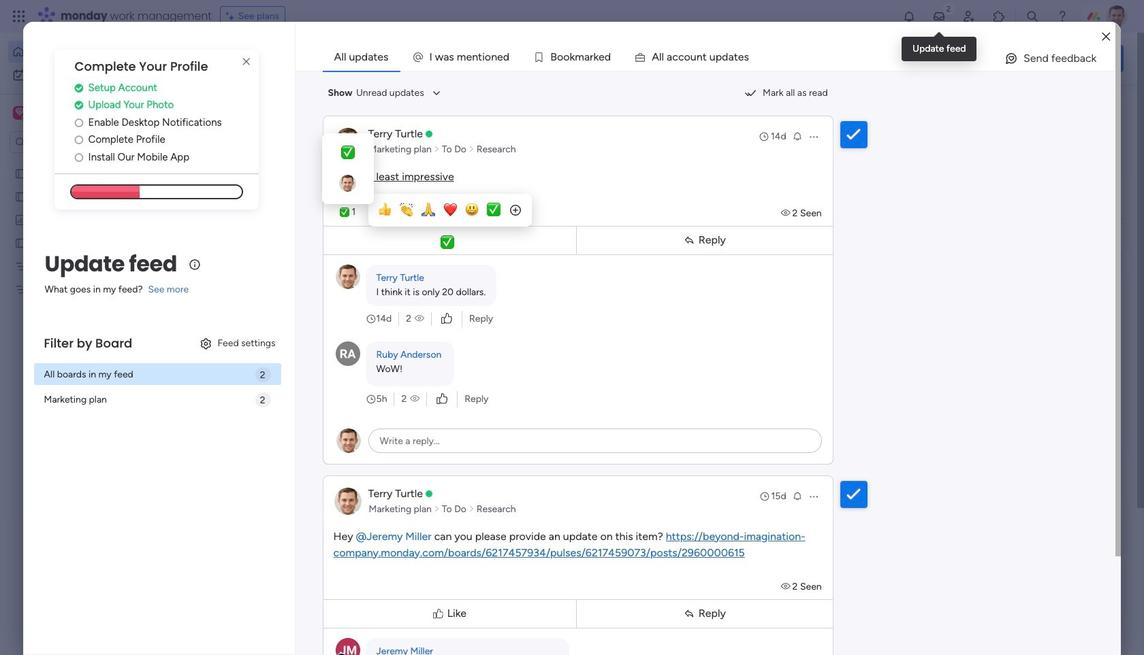 Task type: locate. For each thing, give the bounding box(es) containing it.
option up check circle image
[[8, 41, 165, 63]]

add to favorites image
[[627, 249, 640, 263], [404, 416, 417, 429]]

0 horizontal spatial public dashboard image
[[14, 213, 27, 226]]

1 vertical spatial circle o image
[[75, 152, 83, 163]]

1 horizontal spatial public dashboard image
[[673, 249, 688, 264]]

monday marketplace image
[[992, 10, 1006, 23]]

v2 like image
[[441, 312, 452, 327]]

circle o image
[[75, 118, 83, 128]]

workspace selection element
[[13, 105, 114, 123]]

public board image
[[14, 167, 27, 180], [14, 236, 27, 249], [450, 249, 465, 264]]

circle o image down circle o image
[[75, 135, 83, 145]]

1 vertical spatial public dashboard image
[[673, 249, 688, 264]]

0 vertical spatial dapulse x slim image
[[238, 54, 254, 70]]

public board image up public board image
[[14, 167, 27, 180]]

2 element
[[348, 513, 364, 529]]

option
[[8, 41, 165, 63], [8, 64, 165, 86], [0, 161, 174, 164]]

1 vertical spatial v2 seen image
[[410, 393, 420, 406]]

1 horizontal spatial v2 seen image
[[781, 207, 792, 219]]

dapulse x slim image
[[238, 54, 254, 70], [1103, 99, 1120, 115]]

v2 like image
[[437, 392, 448, 407]]

terry turtle image
[[1106, 5, 1128, 27]]

list box
[[0, 159, 174, 485]]

1 horizontal spatial v2 seen image
[[781, 581, 792, 593]]

1 horizontal spatial add to favorites image
[[627, 249, 640, 263]]

0 vertical spatial v2 seen image
[[781, 207, 792, 219]]

0 horizontal spatial add to favorites image
[[404, 416, 417, 429]]

slider arrow image
[[468, 143, 474, 156], [434, 503, 440, 517], [468, 503, 474, 517]]

1 vertical spatial option
[[8, 64, 165, 86]]

see plans image
[[226, 9, 238, 24]]

tab
[[323, 44, 400, 71]]

0 vertical spatial circle o image
[[75, 135, 83, 145]]

v2 user feedback image
[[930, 51, 941, 66]]

option up check circle icon
[[8, 64, 165, 86]]

public board image up component image
[[450, 249, 465, 264]]

search everything image
[[1026, 10, 1039, 23]]

0 vertical spatial add to favorites image
[[627, 249, 640, 263]]

check circle image
[[75, 83, 83, 93]]

0 vertical spatial public dashboard image
[[14, 213, 27, 226]]

close image
[[1102, 32, 1110, 42]]

0 vertical spatial v2 seen image
[[415, 312, 424, 326]]

close recently visited image
[[210, 111, 227, 127]]

options image
[[808, 131, 819, 142]]

workspace image
[[13, 106, 27, 121], [15, 106, 24, 121]]

quick search results list box
[[210, 127, 887, 475]]

public dashboard image
[[14, 213, 27, 226], [673, 249, 688, 264]]

2 vertical spatial option
[[0, 161, 174, 164]]

give feedback image
[[1004, 52, 1018, 65]]

public dashboard image inside quick search results list box
[[673, 249, 688, 264]]

circle o image down search in workspace field
[[75, 152, 83, 163]]

1 horizontal spatial dapulse x slim image
[[1103, 99, 1120, 115]]

2 workspace image from the left
[[15, 106, 24, 121]]

circle o image
[[75, 135, 83, 145], [75, 152, 83, 163]]

option down search in workspace field
[[0, 161, 174, 164]]

1 vertical spatial v2 seen image
[[781, 581, 792, 593]]

v2 seen image
[[415, 312, 424, 326], [781, 581, 792, 593]]

component image
[[450, 270, 462, 282]]

tab list
[[323, 44, 1116, 71]]

public board image
[[14, 190, 27, 203]]

v2 seen image
[[781, 207, 792, 219], [410, 393, 420, 406]]



Task type: describe. For each thing, give the bounding box(es) containing it.
slider arrow image
[[434, 143, 440, 156]]

help image
[[1056, 10, 1069, 23]]

notifications image
[[902, 10, 916, 23]]

update feed image
[[932, 10, 946, 23]]

getting started element
[[919, 496, 1124, 551]]

public board image down public board image
[[14, 236, 27, 249]]

1 circle o image from the top
[[75, 135, 83, 145]]

1 workspace image from the left
[[13, 106, 27, 121]]

select product image
[[12, 10, 26, 23]]

0 horizontal spatial dapulse x slim image
[[238, 54, 254, 70]]

contact sales element
[[919, 627, 1124, 656]]

1 vertical spatial add to favorites image
[[404, 416, 417, 429]]

0 vertical spatial option
[[8, 41, 165, 63]]

0 horizontal spatial v2 seen image
[[415, 312, 424, 326]]

remove from favorites image
[[404, 249, 417, 263]]

v2 bolt switch image
[[1037, 51, 1045, 66]]

Search in workspace field
[[29, 135, 114, 150]]

reminder image
[[792, 130, 803, 141]]

0 horizontal spatial v2 seen image
[[410, 393, 420, 406]]

1 vertical spatial dapulse x slim image
[[1103, 99, 1120, 115]]

2 circle o image from the top
[[75, 152, 83, 163]]

2 image
[[943, 1, 955, 16]]

help center element
[[919, 562, 1124, 616]]

invite members image
[[962, 10, 976, 23]]

check circle image
[[75, 100, 83, 111]]



Task type: vqa. For each thing, say whether or not it's contained in the screenshot.
the top Public board image
yes



